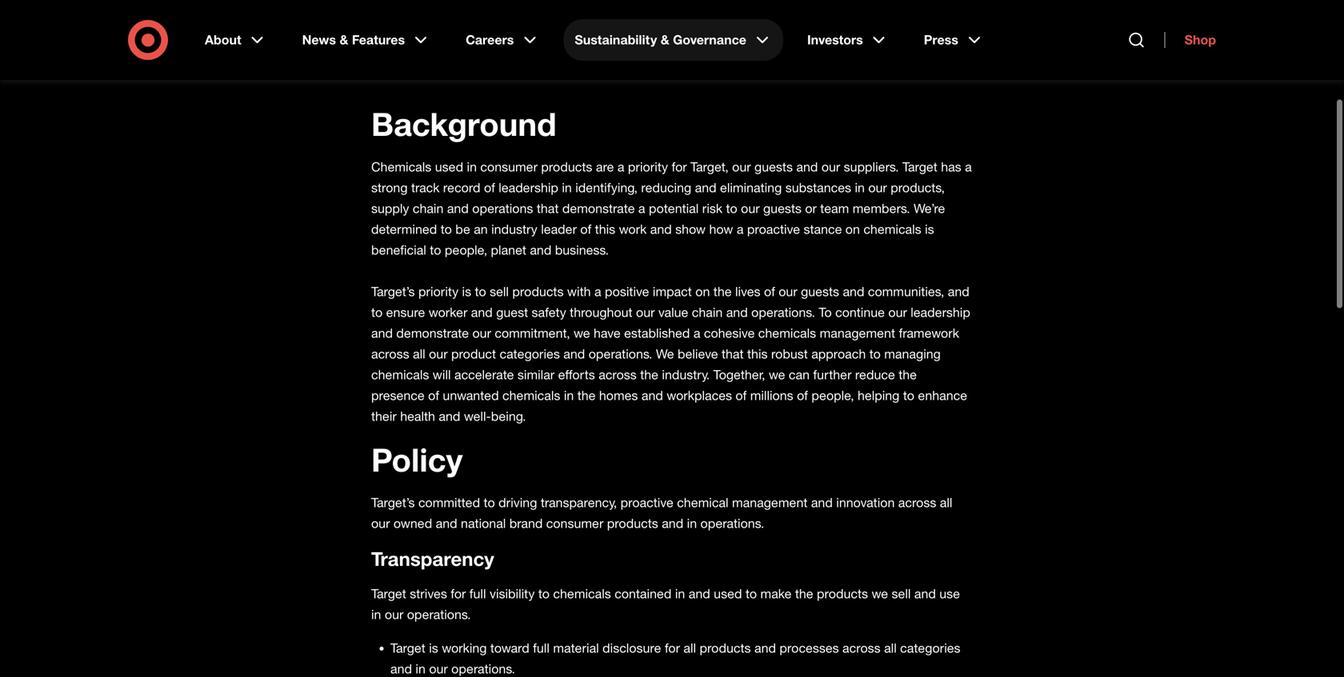 Task type: locate. For each thing, give the bounding box(es) containing it.
processes
[[780, 641, 839, 657]]

communities,
[[868, 284, 945, 300]]

for right disclosure
[[665, 641, 680, 657]]

0 vertical spatial consumer
[[481, 159, 538, 175]]

0 horizontal spatial we
[[574, 326, 590, 341]]

record
[[443, 180, 481, 196]]

1 horizontal spatial that
[[722, 346, 744, 362]]

2 vertical spatial target
[[391, 641, 426, 657]]

products inside target's committed to driving transparency, proactive chemical management and innovation across all our owned and national brand consumer products and in operations.
[[607, 516, 658, 532]]

or
[[805, 201, 817, 216]]

products inside "target's priority is to sell products with a positive impact on the lives of our guests and communities, and to ensure worker and guest safety throughout our value chain and operations. to continue our leadership and demonstrate our commitment, we have established a cohesive chemicals management framework across all our product categories and operations. we believe that this robust approach to managing chemicals will accelerate similar efforts across the industry. together, we can further reduce the presence of unwanted chemicals in the homes and workplaces of millions of people, helping to enhance their health and well-being."
[[513, 284, 564, 300]]

0 vertical spatial demonstrate
[[562, 201, 635, 216]]

across inside target is working toward full material disclosure for all products and processes across all categories and in our operations.
[[843, 641, 881, 657]]

chain inside chemicals used in consumer products are a priority for target, our guests and our suppliers. target has a strong track record of leadership in identifying, reducing and eliminating substances in our products, supply chain and operations that demonstrate a potential risk to our guests or team members. we're determined to be an industry leader of this work and show how a proactive stance on chemicals is beneficial to people, planet and business.
[[413, 201, 444, 216]]

0 horizontal spatial consumer
[[481, 159, 538, 175]]

leadership up the framework
[[911, 305, 971, 320]]

target left strives
[[371, 587, 406, 602]]

1 vertical spatial consumer
[[546, 516, 604, 532]]

1 horizontal spatial proactive
[[747, 222, 800, 237]]

1 horizontal spatial demonstrate
[[562, 201, 635, 216]]

our down transparency at left bottom
[[385, 607, 404, 623]]

substances
[[786, 180, 852, 196]]

categories down the use
[[900, 641, 961, 657]]

1 vertical spatial guests
[[763, 201, 802, 216]]

health
[[400, 409, 435, 425]]

of down the together,
[[736, 388, 747, 404]]

further
[[813, 367, 852, 383]]

0 vertical spatial is
[[925, 222, 934, 237]]

consumer
[[481, 159, 538, 175], [546, 516, 604, 532]]

products inside chemicals used in consumer products are a priority for target, our guests and our suppliers. target has a strong track record of leadership in identifying, reducing and eliminating substances in our products, supply chain and operations that demonstrate a potential risk to our guests or team members. we're determined to be an industry leader of this work and show how a proactive stance on chemicals is beneficial to people, planet and business.
[[541, 159, 593, 175]]

news
[[302, 32, 336, 48]]

demonstrate inside chemicals used in consumer products are a priority for target, our guests and our suppliers. target has a strong track record of leadership in identifying, reducing and eliminating substances in our products, supply chain and operations that demonstrate a potential risk to our guests or team members. we're determined to be an industry leader of this work and show how a proactive stance on chemicals is beneficial to people, planet and business.
[[562, 201, 635, 216]]

the inside target strives for full visibility to chemicals contained in and used to make the products we sell and use in our operations.
[[795, 587, 814, 602]]

categories
[[500, 346, 560, 362], [900, 641, 961, 657]]

1 vertical spatial chain
[[692, 305, 723, 320]]

that down cohesive
[[722, 346, 744, 362]]

1 vertical spatial target's
[[371, 495, 415, 511]]

to right the risk
[[726, 201, 738, 216]]

to up "national"
[[484, 495, 495, 511]]

1 horizontal spatial on
[[846, 222, 860, 237]]

operations. inside target strives for full visibility to chemicals contained in and used to make the products we sell and use in our operations.
[[407, 607, 471, 623]]

ensure
[[386, 305, 425, 320]]

national
[[461, 516, 506, 532]]

0 horizontal spatial full
[[470, 587, 486, 602]]

our inside target's committed to driving transparency, proactive chemical management and innovation across all our owned and national brand consumer products and in operations.
[[371, 516, 390, 532]]

continue
[[836, 305, 885, 320]]

2 vertical spatial is
[[429, 641, 438, 657]]

1 vertical spatial on
[[696, 284, 710, 300]]

categories down commitment,
[[500, 346, 560, 362]]

our down eliminating
[[741, 201, 760, 216]]

sustainability & governance link
[[564, 19, 783, 61]]

planet
[[491, 242, 527, 258]]

people, down be
[[445, 242, 487, 258]]

0 horizontal spatial is
[[429, 641, 438, 657]]

operations. down chemical
[[701, 516, 765, 532]]

1 horizontal spatial is
[[462, 284, 471, 300]]

1 vertical spatial used
[[714, 587, 742, 602]]

0 horizontal spatial used
[[435, 159, 463, 175]]

demonstrate down worker
[[396, 326, 469, 341]]

in left identifying,
[[562, 180, 572, 196]]

0 vertical spatial full
[[470, 587, 486, 602]]

1 vertical spatial full
[[533, 641, 550, 657]]

management
[[820, 326, 896, 341], [732, 495, 808, 511]]

0 horizontal spatial this
[[595, 222, 616, 237]]

0 horizontal spatial management
[[732, 495, 808, 511]]

1 horizontal spatial priority
[[628, 159, 668, 175]]

0 vertical spatial this
[[595, 222, 616, 237]]

0 vertical spatial management
[[820, 326, 896, 341]]

on down team
[[846, 222, 860, 237]]

established
[[624, 326, 690, 341]]

2 & from the left
[[661, 32, 670, 48]]

1 vertical spatial demonstrate
[[396, 326, 469, 341]]

target inside chemicals used in consumer products are a priority for target, our guests and our suppliers. target has a strong track record of leadership in identifying, reducing and eliminating substances in our products, supply chain and operations that demonstrate a potential risk to our guests or team members. we're determined to be an industry leader of this work and show how a proactive stance on chemicals is beneficial to people, planet and business.
[[903, 159, 938, 175]]

1 horizontal spatial consumer
[[546, 516, 604, 532]]

on right impact
[[696, 284, 710, 300]]

careers link
[[455, 19, 551, 61]]

proactive inside target's committed to driving transparency, proactive chemical management and innovation across all our owned and national brand consumer products and in operations.
[[621, 495, 674, 511]]

1 vertical spatial target
[[371, 587, 406, 602]]

make
[[761, 587, 792, 602]]

full inside target is working toward full material disclosure for all products and processes across all categories and in our operations.
[[533, 641, 550, 657]]

proactive down eliminating
[[747, 222, 800, 237]]

for right strives
[[451, 587, 466, 602]]

for inside target strives for full visibility to chemicals contained in and used to make the products we sell and use in our operations.
[[451, 587, 466, 602]]

target strives for full visibility to chemicals contained in and used to make the products we sell and use in our operations.
[[371, 587, 960, 623]]

to inside target's committed to driving transparency, proactive chemical management and innovation across all our owned and national brand consumer products and in operations.
[[484, 495, 495, 511]]

people,
[[445, 242, 487, 258], [812, 388, 854, 404]]

all inside target's committed to driving transparency, proactive chemical management and innovation across all our owned and national brand consumer products and in operations.
[[940, 495, 953, 511]]

1 vertical spatial this
[[747, 346, 768, 362]]

target for target is working toward full material disclosure for all products and processes across all categories and in our operations.
[[391, 641, 426, 657]]

the left lives on the right top of the page
[[714, 284, 732, 300]]

of up business.
[[581, 222, 592, 237]]

0 vertical spatial on
[[846, 222, 860, 237]]

0 vertical spatial for
[[672, 159, 687, 175]]

1 vertical spatial categories
[[900, 641, 961, 657]]

is left 'working'
[[429, 641, 438, 657]]

0 horizontal spatial priority
[[419, 284, 459, 300]]

target's for target's priority is to sell products with a positive impact on the lives of our guests and communities, and to ensure worker and guest safety throughout our value chain and operations. to continue our leadership and demonstrate our commitment, we have established a cohesive chemicals management framework across all our product categories and operations. we believe that this robust approach to managing chemicals will accelerate similar efforts across the industry. together, we can further reduce the presence of unwanted chemicals in the homes and workplaces of millions of people, helping to enhance their health and well-being.
[[371, 284, 415, 300]]

operations
[[472, 201, 533, 216]]

commitment,
[[495, 326, 570, 341]]

proactive left chemical
[[621, 495, 674, 511]]

in down efforts
[[564, 388, 574, 404]]

priority
[[628, 159, 668, 175], [419, 284, 459, 300]]

1 horizontal spatial people,
[[812, 388, 854, 404]]

that inside chemicals used in consumer products are a priority for target, our guests and our suppliers. target has a strong track record of leadership in identifying, reducing and eliminating substances in our products, supply chain and operations that demonstrate a potential risk to our guests or team members. we're determined to be an industry leader of this work and show how a proactive stance on chemicals is beneficial to people, planet and business.
[[537, 201, 559, 216]]

1 vertical spatial priority
[[419, 284, 459, 300]]

to up "reduce"
[[870, 346, 881, 362]]

and up continue
[[843, 284, 865, 300]]

be
[[456, 222, 470, 237]]

and left processes
[[755, 641, 776, 657]]

used inside chemicals used in consumer products are a priority for target, our guests and our suppliers. target has a strong track record of leadership in identifying, reducing and eliminating substances in our products, supply chain and operations that demonstrate a potential risk to our guests or team members. we're determined to be an industry leader of this work and show how a proactive stance on chemicals is beneficial to people, planet and business.
[[435, 159, 463, 175]]

suppliers.
[[844, 159, 899, 175]]

framework
[[899, 326, 959, 341]]

guests
[[755, 159, 793, 175], [763, 201, 802, 216], [801, 284, 840, 300]]

we up millions
[[769, 367, 785, 383]]

working
[[442, 641, 487, 657]]

products
[[541, 159, 593, 175], [513, 284, 564, 300], [607, 516, 658, 532], [817, 587, 868, 602], [700, 641, 751, 657]]

leadership
[[499, 180, 559, 196], [911, 305, 971, 320]]

1 horizontal spatial leadership
[[911, 305, 971, 320]]

1 horizontal spatial &
[[661, 32, 670, 48]]

1 vertical spatial sell
[[892, 587, 911, 602]]

the
[[714, 284, 732, 300], [640, 367, 659, 383], [899, 367, 917, 383], [578, 388, 596, 404], [795, 587, 814, 602]]

of
[[484, 180, 495, 196], [581, 222, 592, 237], [764, 284, 775, 300], [428, 388, 439, 404], [736, 388, 747, 404], [797, 388, 808, 404]]

proactive
[[747, 222, 800, 237], [621, 495, 674, 511]]

operations.
[[752, 305, 815, 320], [589, 346, 653, 362], [701, 516, 765, 532], [407, 607, 471, 623], [452, 662, 515, 677]]

0 vertical spatial sell
[[490, 284, 509, 300]]

for inside target is working toward full material disclosure for all products and processes across all categories and in our operations.
[[665, 641, 680, 657]]

1 & from the left
[[340, 32, 348, 48]]

our down 'working'
[[429, 662, 448, 677]]

and up the framework
[[948, 284, 970, 300]]

beneficial
[[371, 242, 426, 258]]

our
[[732, 159, 751, 175], [822, 159, 840, 175], [869, 180, 887, 196], [741, 201, 760, 216], [779, 284, 798, 300], [636, 305, 655, 320], [889, 305, 907, 320], [473, 326, 491, 341], [429, 346, 448, 362], [371, 516, 390, 532], [385, 607, 404, 623], [429, 662, 448, 677]]

reduce
[[855, 367, 895, 383]]

0 horizontal spatial proactive
[[621, 495, 674, 511]]

chemicals inside target strives for full visibility to chemicals contained in and used to make the products we sell and use in our operations.
[[553, 587, 611, 602]]

consumer inside chemicals used in consumer products are a priority for target, our guests and our suppliers. target has a strong track record of leadership in identifying, reducing and eliminating substances in our products, supply chain and operations that demonstrate a potential risk to our guests or team members. we're determined to be an industry leader of this work and show how a proactive stance on chemicals is beneficial to people, planet and business.
[[481, 159, 538, 175]]

chain down track
[[413, 201, 444, 216]]

this up the together,
[[747, 346, 768, 362]]

0 horizontal spatial people,
[[445, 242, 487, 258]]

2 horizontal spatial is
[[925, 222, 934, 237]]

1 horizontal spatial this
[[747, 346, 768, 362]]

leadership inside "target's priority is to sell products with a positive impact on the lives of our guests and communities, and to ensure worker and guest safety throughout our value chain and operations. to continue our leadership and demonstrate our commitment, we have established a cohesive chemicals management framework across all our product categories and operations. we believe that this robust approach to managing chemicals will accelerate similar efforts across the industry. together, we can further reduce the presence of unwanted chemicals in the homes and workplaces of millions of people, helping to enhance their health and well-being."
[[911, 305, 971, 320]]

1 vertical spatial management
[[732, 495, 808, 511]]

all inside "target's priority is to sell products with a positive impact on the lives of our guests and communities, and to ensure worker and guest safety throughout our value chain and operations. to continue our leadership and demonstrate our commitment, we have established a cohesive chemicals management framework across all our product categories and operations. we believe that this robust approach to managing chemicals will accelerate similar efforts across the industry. together, we can further reduce the presence of unwanted chemicals in the homes and workplaces of millions of people, helping to enhance their health and well-being."
[[413, 346, 426, 362]]

0 vertical spatial chain
[[413, 201, 444, 216]]

target's inside target's committed to driving transparency, proactive chemical management and innovation across all our owned and national brand consumer products and in operations.
[[371, 495, 415, 511]]

and left guest
[[471, 305, 493, 320]]

investors link
[[796, 19, 900, 61]]

0 horizontal spatial categories
[[500, 346, 560, 362]]

guests up "to"
[[801, 284, 840, 300]]

brand
[[510, 516, 543, 532]]

and down potential
[[650, 222, 672, 237]]

in inside target is working toward full material disclosure for all products and processes across all categories and in our operations.
[[416, 662, 426, 677]]

across right innovation
[[899, 495, 937, 511]]

operations. down 'working'
[[452, 662, 515, 677]]

toward
[[490, 641, 530, 657]]

sell inside target strives for full visibility to chemicals contained in and used to make the products we sell and use in our operations.
[[892, 587, 911, 602]]

0 horizontal spatial chain
[[413, 201, 444, 216]]

1 vertical spatial people,
[[812, 388, 854, 404]]

risk
[[702, 201, 723, 216]]

1 horizontal spatial chain
[[692, 305, 723, 320]]

our left owned
[[371, 516, 390, 532]]

0 vertical spatial categories
[[500, 346, 560, 362]]

1 horizontal spatial we
[[769, 367, 785, 383]]

to left be
[[441, 222, 452, 237]]

1 horizontal spatial management
[[820, 326, 896, 341]]

target left 'working'
[[391, 641, 426, 657]]

management right chemical
[[732, 495, 808, 511]]

full left "visibility"
[[470, 587, 486, 602]]

leadership up operations
[[499, 180, 559, 196]]

2 vertical spatial we
[[872, 587, 888, 602]]

the right make
[[795, 587, 814, 602]]

1 vertical spatial leadership
[[911, 305, 971, 320]]

use
[[940, 587, 960, 602]]

1 horizontal spatial categories
[[900, 641, 961, 657]]

0 vertical spatial target's
[[371, 284, 415, 300]]

is inside target is working toward full material disclosure for all products and processes across all categories and in our operations.
[[429, 641, 438, 657]]

we
[[574, 326, 590, 341], [769, 367, 785, 383], [872, 587, 888, 602]]

2 vertical spatial guests
[[801, 284, 840, 300]]

sustainability
[[575, 32, 657, 48]]

across up homes
[[599, 367, 637, 383]]

1 vertical spatial proactive
[[621, 495, 674, 511]]

0 vertical spatial that
[[537, 201, 559, 216]]

target inside target strives for full visibility to chemicals contained in and used to make the products we sell and use in our operations.
[[371, 587, 406, 602]]

guests left or
[[763, 201, 802, 216]]

shop
[[1185, 32, 1216, 48]]

members.
[[853, 201, 910, 216]]

0 horizontal spatial on
[[696, 284, 710, 300]]

target
[[903, 159, 938, 175], [371, 587, 406, 602], [391, 641, 426, 657]]

and up substances
[[797, 159, 818, 175]]

target's up ensure
[[371, 284, 415, 300]]

2 vertical spatial for
[[665, 641, 680, 657]]

1 vertical spatial for
[[451, 587, 466, 602]]

0 vertical spatial leadership
[[499, 180, 559, 196]]

consumer up operations
[[481, 159, 538, 175]]

0 vertical spatial target
[[903, 159, 938, 175]]

0 horizontal spatial leadership
[[499, 180, 559, 196]]

full right toward
[[533, 641, 550, 657]]

0 horizontal spatial sell
[[490, 284, 509, 300]]

0 vertical spatial proactive
[[747, 222, 800, 237]]

& left governance
[[661, 32, 670, 48]]

1 vertical spatial we
[[769, 367, 785, 383]]

chain up cohesive
[[692, 305, 723, 320]]

to
[[726, 201, 738, 216], [441, 222, 452, 237], [430, 242, 441, 258], [475, 284, 486, 300], [371, 305, 383, 320], [870, 346, 881, 362], [903, 388, 915, 404], [484, 495, 495, 511], [538, 587, 550, 602], [746, 587, 757, 602]]

background
[[371, 104, 557, 144]]

people, inside "target's priority is to sell products with a positive impact on the lives of our guests and communities, and to ensure worker and guest safety throughout our value chain and operations. to continue our leadership and demonstrate our commitment, we have established a cohesive chemicals management framework across all our product categories and operations. we believe that this robust approach to managing chemicals will accelerate similar efforts across the industry. together, we can further reduce the presence of unwanted chemicals in the homes and workplaces of millions of people, helping to enhance their health and well-being."
[[812, 388, 854, 404]]

this left work
[[595, 222, 616, 237]]

guests up eliminating
[[755, 159, 793, 175]]

1 horizontal spatial full
[[533, 641, 550, 657]]

together,
[[714, 367, 765, 383]]

in down chemical
[[687, 516, 697, 532]]

and right contained
[[689, 587, 710, 602]]

determined
[[371, 222, 437, 237]]

1 horizontal spatial used
[[714, 587, 742, 602]]

target,
[[691, 159, 729, 175]]

we left the use
[[872, 587, 888, 602]]

1 vertical spatial is
[[462, 284, 471, 300]]

have
[[594, 326, 621, 341]]

leadership inside chemicals used in consumer products are a priority for target, our guests and our suppliers. target has a strong track record of leadership in identifying, reducing and eliminating substances in our products, supply chain and operations that demonstrate a potential risk to our guests or team members. we're determined to be an industry leader of this work and show how a proactive stance on chemicals is beneficial to people, planet and business.
[[499, 180, 559, 196]]

operations. inside target's committed to driving transparency, proactive chemical management and innovation across all our owned and national brand consumer products and in operations.
[[701, 516, 765, 532]]

demonstrate down identifying,
[[562, 201, 635, 216]]

will
[[433, 367, 451, 383]]

show
[[676, 222, 706, 237]]

1 target's from the top
[[371, 284, 415, 300]]

2 target's from the top
[[371, 495, 415, 511]]

across inside target's committed to driving transparency, proactive chemical management and innovation across all our owned and national brand consumer products and in operations.
[[899, 495, 937, 511]]

target inside target is working toward full material disclosure for all products and processes across all categories and in our operations.
[[391, 641, 426, 657]]

1 horizontal spatial sell
[[892, 587, 911, 602]]

0 horizontal spatial &
[[340, 32, 348, 48]]

our right lives on the right top of the page
[[779, 284, 798, 300]]

products up processes
[[817, 587, 868, 602]]

products left 'are' at left top
[[541, 159, 593, 175]]

0 vertical spatial people,
[[445, 242, 487, 258]]

eliminating
[[720, 180, 782, 196]]

0 vertical spatial priority
[[628, 159, 668, 175]]

used up record
[[435, 159, 463, 175]]

&
[[340, 32, 348, 48], [661, 32, 670, 48]]

about
[[205, 32, 241, 48]]

is
[[925, 222, 934, 237], [462, 284, 471, 300], [429, 641, 438, 657]]

products down target strives for full visibility to chemicals contained in and used to make the products we sell and use in our operations.
[[700, 641, 751, 657]]

a right has at the top right of the page
[[965, 159, 972, 175]]

visibility
[[490, 587, 535, 602]]

chemicals
[[864, 222, 922, 237], [759, 326, 816, 341], [371, 367, 429, 383], [503, 388, 561, 404], [553, 587, 611, 602]]

target's inside "target's priority is to sell products with a positive impact on the lives of our guests and communities, and to ensure worker and guest safety throughout our value chain and operations. to continue our leadership and demonstrate our commitment, we have established a cohesive chemicals management framework across all our product categories and operations. we believe that this robust approach to managing chemicals will accelerate similar efforts across the industry. together, we can further reduce the presence of unwanted chemicals in the homes and workplaces of millions of people, helping to enhance their health and well-being."
[[371, 284, 415, 300]]

we left have
[[574, 326, 590, 341]]

& for governance
[[661, 32, 670, 48]]

0 vertical spatial used
[[435, 159, 463, 175]]

chemicals inside chemicals used in consumer products are a priority for target, our guests and our suppliers. target has a strong track record of leadership in identifying, reducing and eliminating substances in our products, supply chain and operations that demonstrate a potential risk to our guests or team members. we're determined to be an industry leader of this work and show how a proactive stance on chemicals is beneficial to people, planet and business.
[[864, 222, 922, 237]]

in down transparency at left bottom
[[371, 607, 381, 623]]

chain
[[413, 201, 444, 216], [692, 305, 723, 320]]

management down continue
[[820, 326, 896, 341]]

across
[[371, 346, 409, 362], [599, 367, 637, 383], [899, 495, 937, 511], [843, 641, 881, 657]]

this inside "target's priority is to sell products with a positive impact on the lives of our guests and communities, and to ensure worker and guest safety throughout our value chain and operations. to continue our leadership and demonstrate our commitment, we have established a cohesive chemicals management framework across all our product categories and operations. we believe that this robust approach to managing chemicals will accelerate similar efforts across the industry. together, we can further reduce the presence of unwanted chemicals in the homes and workplaces of millions of people, helping to enhance their health and well-being."
[[747, 346, 768, 362]]

chemical
[[677, 495, 729, 511]]

2 horizontal spatial we
[[872, 587, 888, 602]]

people, down further in the right of the page
[[812, 388, 854, 404]]

priority up reducing
[[628, 159, 668, 175]]

to
[[819, 305, 832, 320]]

0 horizontal spatial demonstrate
[[396, 326, 469, 341]]

for up reducing
[[672, 159, 687, 175]]

chemicals up material
[[553, 587, 611, 602]]

1 vertical spatial that
[[722, 346, 744, 362]]

0 horizontal spatial that
[[537, 201, 559, 216]]

of right lives on the right top of the page
[[764, 284, 775, 300]]



Task type: vqa. For each thing, say whether or not it's contained in the screenshot.
our in Target is working toward full material disclosure for all products and processes across all categories and in our operations.
yes



Task type: describe. For each thing, give the bounding box(es) containing it.
their
[[371, 409, 397, 425]]

in up record
[[467, 159, 477, 175]]

and left the use
[[915, 587, 936, 602]]

& for features
[[340, 32, 348, 48]]

committed
[[419, 495, 480, 511]]

chemicals up robust
[[759, 326, 816, 341]]

believe
[[678, 346, 718, 362]]

leader
[[541, 222, 577, 237]]

throughout
[[570, 305, 633, 320]]

can
[[789, 367, 810, 383]]

in inside target's committed to driving transparency, proactive chemical management and innovation across all our owned and national brand consumer products and in operations.
[[687, 516, 697, 532]]

well-
[[464, 409, 491, 425]]

and left well-
[[439, 409, 460, 425]]

products inside target is working toward full material disclosure for all products and processes across all categories and in our operations.
[[700, 641, 751, 657]]

a right how at the top right
[[737, 222, 744, 237]]

to right "visibility"
[[538, 587, 550, 602]]

guest
[[496, 305, 528, 320]]

this inside chemicals used in consumer products are a priority for target, our guests and our suppliers. target has a strong track record of leadership in identifying, reducing and eliminating substances in our products, supply chain and operations that demonstrate a potential risk to our guests or team members. we're determined to be an industry leader of this work and show how a proactive stance on chemicals is beneficial to people, planet and business.
[[595, 222, 616, 237]]

operations. down lives on the right top of the page
[[752, 305, 815, 320]]

a right 'are' at left top
[[618, 159, 625, 175]]

robust
[[771, 346, 808, 362]]

to right the beneficial
[[430, 242, 441, 258]]

for inside chemicals used in consumer products are a priority for target, our guests and our suppliers. target has a strong track record of leadership in identifying, reducing and eliminating substances in our products, supply chain and operations that demonstrate a potential risk to our guests or team members. we're determined to be an industry leader of this work and show how a proactive stance on chemicals is beneficial to people, planet and business.
[[672, 159, 687, 175]]

sell inside "target's priority is to sell products with a positive impact on the lives of our guests and communities, and to ensure worker and guest safety throughout our value chain and operations. to continue our leadership and demonstrate our commitment, we have established a cohesive chemicals management framework across all our product categories and operations. we believe that this robust approach to managing chemicals will accelerate similar efforts across the industry. together, we can further reduce the presence of unwanted chemicals in the homes and workplaces of millions of people, helping to enhance their health and well-being."
[[490, 284, 509, 300]]

governance
[[673, 32, 747, 48]]

to right helping
[[903, 388, 915, 404]]

guests inside "target's priority is to sell products with a positive impact on the lives of our guests and communities, and to ensure worker and guest safety throughout our value chain and operations. to continue our leadership and demonstrate our commitment, we have established a cohesive chemicals management framework across all our product categories and operations. we believe that this robust approach to managing chemicals will accelerate similar efforts across the industry. together, we can further reduce the presence of unwanted chemicals in the homes and workplaces of millions of people, helping to enhance their health and well-being."
[[801, 284, 840, 300]]

potential
[[649, 201, 699, 216]]

and down the 'target,'
[[695, 180, 717, 196]]

strives
[[410, 587, 447, 602]]

strong
[[371, 180, 408, 196]]

workplaces
[[667, 388, 732, 404]]

we inside target strives for full visibility to chemicals contained in and used to make the products we sell and use in our operations.
[[872, 587, 888, 602]]

operations. inside target is working toward full material disclosure for all products and processes across all categories and in our operations.
[[452, 662, 515, 677]]

products,
[[891, 180, 945, 196]]

impact
[[653, 284, 692, 300]]

contained
[[615, 587, 672, 602]]

are
[[596, 159, 614, 175]]

to left make
[[746, 587, 757, 602]]

worker
[[429, 305, 468, 320]]

sustainability & governance
[[575, 32, 747, 48]]

shop link
[[1165, 32, 1216, 48]]

chemicals used in consumer products are a priority for target, our guests and our suppliers. target has a strong track record of leadership in identifying, reducing and eliminating substances in our products, supply chain and operations that demonstrate a potential risk to our guests or team members. we're determined to be an industry leader of this work and show how a proactive stance on chemicals is beneficial to people, planet and business.
[[371, 159, 972, 258]]

a up work
[[639, 201, 645, 216]]

management inside "target's priority is to sell products with a positive impact on the lives of our guests and communities, and to ensure worker and guest safety throughout our value chain and operations. to continue our leadership and demonstrate our commitment, we have established a cohesive chemicals management framework across all our product categories and operations. we believe that this robust approach to managing chemicals will accelerate similar efforts across the industry. together, we can further reduce the presence of unwanted chemicals in the homes and workplaces of millions of people, helping to enhance their health and well-being."
[[820, 326, 896, 341]]

and up cohesive
[[726, 305, 748, 320]]

of down will
[[428, 388, 439, 404]]

our up will
[[429, 346, 448, 362]]

target is working toward full material disclosure for all products and processes across all categories and in our operations.
[[391, 641, 961, 677]]

to left ensure
[[371, 305, 383, 320]]

on inside "target's priority is to sell products with a positive impact on the lives of our guests and communities, and to ensure worker and guest safety throughout our value chain and operations. to continue our leadership and demonstrate our commitment, we have established a cohesive chemicals management framework across all our product categories and operations. we believe that this robust approach to managing chemicals will accelerate similar efforts across the industry. together, we can further reduce the presence of unwanted chemicals in the homes and workplaces of millions of people, helping to enhance their health and well-being."
[[696, 284, 710, 300]]

to down an
[[475, 284, 486, 300]]

industry.
[[662, 367, 710, 383]]

we
[[656, 346, 674, 362]]

a up believe
[[694, 326, 701, 341]]

our inside target is working toward full material disclosure for all products and processes across all categories and in our operations.
[[429, 662, 448, 677]]

value
[[659, 305, 688, 320]]

being.
[[491, 409, 526, 425]]

news & features
[[302, 32, 405, 48]]

disclosure
[[603, 641, 661, 657]]

target for target strives for full visibility to chemicals contained in and used to make the products we sell and use in our operations.
[[371, 587, 406, 602]]

accelerate
[[455, 367, 514, 383]]

and down leader
[[530, 242, 552, 258]]

enhance
[[918, 388, 968, 404]]

proactive inside chemicals used in consumer products are a priority for target, our guests and our suppliers. target has a strong track record of leadership in identifying, reducing and eliminating substances in our products, supply chain and operations that demonstrate a potential risk to our guests or team members. we're determined to be an industry leader of this work and show how a proactive stance on chemicals is beneficial to people, planet and business.
[[747, 222, 800, 237]]

and down ensure
[[371, 326, 393, 341]]

stance
[[804, 222, 842, 237]]

people, inside chemicals used in consumer products are a priority for target, our guests and our suppliers. target has a strong track record of leadership in identifying, reducing and eliminating substances in our products, supply chain and operations that demonstrate a potential risk to our guests or team members. we're determined to be an industry leader of this work and show how a proactive stance on chemicals is beneficial to people, planet and business.
[[445, 242, 487, 258]]

in inside "target's priority is to sell products with a positive impact on the lives of our guests and communities, and to ensure worker and guest safety throughout our value chain and operations. to continue our leadership and demonstrate our commitment, we have established a cohesive chemicals management framework across all our product categories and operations. we believe that this robust approach to managing chemicals will accelerate similar efforts across the industry. together, we can further reduce the presence of unwanted chemicals in the homes and workplaces of millions of people, helping to enhance their health and well-being."
[[564, 388, 574, 404]]

identifying,
[[576, 180, 638, 196]]

our inside target strives for full visibility to chemicals contained in and used to make the products we sell and use in our operations.
[[385, 607, 404, 623]]

target's priority is to sell products with a positive impact on the lives of our guests and communities, and to ensure worker and guest safety throughout our value chain and operations. to continue our leadership and demonstrate our commitment, we have established a cohesive chemicals management framework across all our product categories and operations. we believe that this robust approach to managing chemicals will accelerate similar efforts across the industry. together, we can further reduce the presence of unwanted chemicals in the homes and workplaces of millions of people, helping to enhance their health and well-being.
[[371, 284, 971, 425]]

operations. down have
[[589, 346, 653, 362]]

target's for target's committed to driving transparency, proactive chemical management and innovation across all our owned and national brand consumer products and in operations.
[[371, 495, 415, 511]]

efforts
[[558, 367, 595, 383]]

used inside target strives for full visibility to chemicals contained in and used to make the products we sell and use in our operations.
[[714, 587, 742, 602]]

transparency
[[371, 548, 494, 571]]

has
[[941, 159, 962, 175]]

policy
[[371, 441, 463, 480]]

reducing
[[641, 180, 692, 196]]

the down managing
[[899, 367, 917, 383]]

with
[[567, 284, 591, 300]]

a right with
[[595, 284, 601, 300]]

product
[[451, 346, 496, 362]]

driving
[[499, 495, 537, 511]]

the down we
[[640, 367, 659, 383]]

categories inside "target's priority is to sell products with a positive impact on the lives of our guests and communities, and to ensure worker and guest safety throughout our value chain and operations. to continue our leadership and demonstrate our commitment, we have established a cohesive chemicals management framework across all our product categories and operations. we believe that this robust approach to managing chemicals will accelerate similar efforts across the industry. together, we can further reduce the presence of unwanted chemicals in the homes and workplaces of millions of people, helping to enhance their health and well-being."
[[500, 346, 560, 362]]

industry
[[491, 222, 538, 237]]

consumer inside target's committed to driving transparency, proactive chemical management and innovation across all our owned and national brand consumer products and in operations.
[[546, 516, 604, 532]]

our up members.
[[869, 180, 887, 196]]

chain inside "target's priority is to sell products with a positive impact on the lives of our guests and communities, and to ensure worker and guest safety throughout our value chain and operations. to continue our leadership and demonstrate our commitment, we have established a cohesive chemicals management framework across all our product categories and operations. we believe that this robust approach to managing chemicals will accelerate similar efforts across the industry. together, we can further reduce the presence of unwanted chemicals in the homes and workplaces of millions of people, helping to enhance their health and well-being."
[[692, 305, 723, 320]]

careers
[[466, 32, 514, 48]]

across up presence
[[371, 346, 409, 362]]

our up product on the left bottom
[[473, 326, 491, 341]]

presence
[[371, 388, 425, 404]]

demonstrate inside "target's priority is to sell products with a positive impact on the lives of our guests and communities, and to ensure worker and guest safety throughout our value chain and operations. to continue our leadership and demonstrate our commitment, we have established a cohesive chemicals management framework across all our product categories and operations. we believe that this robust approach to managing chemicals will accelerate similar efforts across the industry. together, we can further reduce the presence of unwanted chemicals in the homes and workplaces of millions of people, helping to enhance their health and well-being."
[[396, 326, 469, 341]]

safety
[[532, 305, 566, 320]]

cohesive
[[704, 326, 755, 341]]

our up eliminating
[[732, 159, 751, 175]]

press link
[[913, 19, 995, 61]]

categories inside target is working toward full material disclosure for all products and processes across all categories and in our operations.
[[900, 641, 961, 657]]

our up substances
[[822, 159, 840, 175]]

features
[[352, 32, 405, 48]]

in right contained
[[675, 587, 685, 602]]

products inside target strives for full visibility to chemicals contained in and used to make the products we sell and use in our operations.
[[817, 587, 868, 602]]

on inside chemicals used in consumer products are a priority for target, our guests and our suppliers. target has a strong track record of leadership in identifying, reducing and eliminating substances in our products, supply chain and operations that demonstrate a potential risk to our guests or team members. we're determined to be an industry leader of this work and show how a proactive stance on chemicals is beneficial to people, planet and business.
[[846, 222, 860, 237]]

in down suppliers.
[[855, 180, 865, 196]]

chemicals up presence
[[371, 367, 429, 383]]

and right homes
[[642, 388, 663, 404]]

transparency,
[[541, 495, 617, 511]]

press
[[924, 32, 959, 48]]

our down communities,
[[889, 305, 907, 320]]

unwanted
[[443, 388, 499, 404]]

managing
[[885, 346, 941, 362]]

0 vertical spatial we
[[574, 326, 590, 341]]

we're
[[914, 201, 945, 216]]

that inside "target's priority is to sell products with a positive impact on the lives of our guests and communities, and to ensure worker and guest safety throughout our value chain and operations. to continue our leadership and demonstrate our commitment, we have established a cohesive chemicals management framework across all our product categories and operations. we believe that this robust approach to managing chemicals will accelerate similar efforts across the industry. together, we can further reduce the presence of unwanted chemicals in the homes and workplaces of millions of people, helping to enhance their health and well-being."
[[722, 346, 744, 362]]

our up established
[[636, 305, 655, 320]]

business.
[[555, 242, 609, 258]]

and left innovation
[[811, 495, 833, 511]]

full inside target strives for full visibility to chemicals contained in and used to make the products we sell and use in our operations.
[[470, 587, 486, 602]]

of down can
[[797, 388, 808, 404]]

track
[[411, 180, 440, 196]]

of up operations
[[484, 180, 495, 196]]

0 vertical spatial guests
[[755, 159, 793, 175]]

and down chemical
[[662, 516, 684, 532]]

is inside chemicals used in consumer products are a priority for target, our guests and our suppliers. target has a strong track record of leadership in identifying, reducing and eliminating substances in our products, supply chain and operations that demonstrate a potential risk to our guests or team members. we're determined to be an industry leader of this work and show how a proactive stance on chemicals is beneficial to people, planet and business.
[[925, 222, 934, 237]]

how
[[709, 222, 733, 237]]

chemicals
[[371, 159, 432, 175]]

lives
[[735, 284, 761, 300]]

and down committed
[[436, 516, 457, 532]]

and down strives
[[391, 662, 412, 677]]

team
[[821, 201, 849, 216]]

the down efforts
[[578, 388, 596, 404]]

chemicals down similar
[[503, 388, 561, 404]]

approach
[[812, 346, 866, 362]]

target's committed to driving transparency, proactive chemical management and innovation across all our owned and national brand consumer products and in operations.
[[371, 495, 953, 532]]

is inside "target's priority is to sell products with a positive impact on the lives of our guests and communities, and to ensure worker and guest safety throughout our value chain and operations. to continue our leadership and demonstrate our commitment, we have established a cohesive chemicals management framework across all our product categories and operations. we believe that this robust approach to managing chemicals will accelerate similar efforts across the industry. together, we can further reduce the presence of unwanted chemicals in the homes and workplaces of millions of people, helping to enhance their health and well-being."
[[462, 284, 471, 300]]

management inside target's committed to driving transparency, proactive chemical management and innovation across all our owned and national brand consumer products and in operations.
[[732, 495, 808, 511]]

about link
[[194, 19, 278, 61]]

and up efforts
[[564, 346, 585, 362]]

work
[[619, 222, 647, 237]]

and down record
[[447, 201, 469, 216]]

news & features link
[[291, 19, 442, 61]]

priority inside chemicals used in consumer products are a priority for target, our guests and our suppliers. target has a strong track record of leadership in identifying, reducing and eliminating substances in our products, supply chain and operations that demonstrate a potential risk to our guests or team members. we're determined to be an industry leader of this work and show how a proactive stance on chemicals is beneficial to people, planet and business.
[[628, 159, 668, 175]]

priority inside "target's priority is to sell products with a positive impact on the lives of our guests and communities, and to ensure worker and guest safety throughout our value chain and operations. to continue our leadership and demonstrate our commitment, we have established a cohesive chemicals management framework across all our product categories and operations. we believe that this robust approach to managing chemicals will accelerate similar efforts across the industry. together, we can further reduce the presence of unwanted chemicals in the homes and workplaces of millions of people, helping to enhance their health and well-being."
[[419, 284, 459, 300]]



